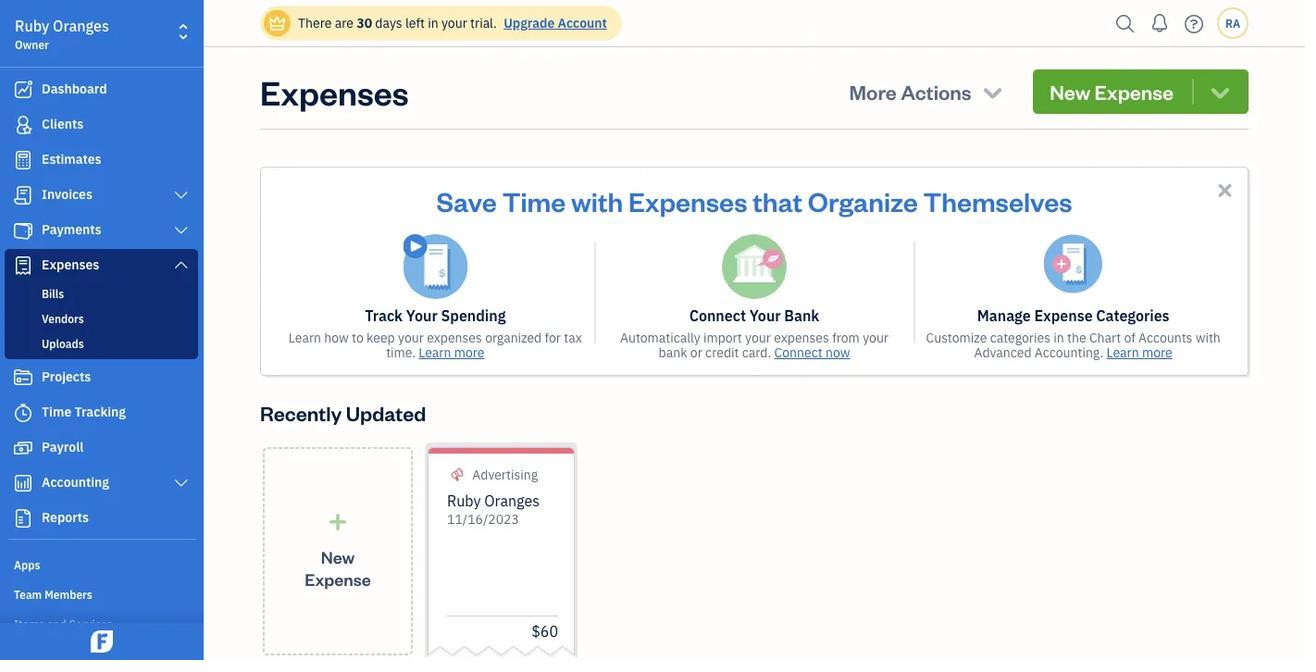 Task type: locate. For each thing, give the bounding box(es) containing it.
card.
[[743, 344, 772, 361]]

new expense inside button
[[1050, 78, 1174, 105]]

from
[[833, 329, 860, 346]]

automatically import your expenses from your bank or credit card.
[[621, 329, 889, 361]]

1 horizontal spatial more
[[1143, 344, 1173, 361]]

your for track
[[406, 306, 438, 326]]

expenses
[[427, 329, 482, 346], [774, 329, 830, 346]]

0 vertical spatial connect
[[690, 306, 746, 326]]

1 learn more from the left
[[419, 344, 485, 361]]

new expense button
[[1034, 69, 1249, 114]]

1 horizontal spatial new expense
[[1050, 78, 1174, 105]]

clients link
[[5, 108, 198, 142]]

ruby up owner
[[15, 16, 49, 36]]

new down 'plus' icon
[[321, 546, 355, 568]]

2 horizontal spatial learn
[[1107, 344, 1140, 361]]

0 horizontal spatial learn
[[289, 329, 321, 346]]

expense saved
[[546, 37, 648, 56]]

learn more down categories
[[1107, 344, 1173, 361]]

expenses down spending
[[427, 329, 482, 346]]

2 vertical spatial chevron large down image
[[173, 257, 190, 272]]

new expense button
[[1034, 69, 1249, 114]]

1 horizontal spatial with
[[1196, 329, 1221, 346]]

new inside button
[[1050, 78, 1091, 105]]

1 chevron large down image from the top
[[173, 188, 190, 203]]

0 horizontal spatial ruby
[[15, 16, 49, 36]]

2 learn more from the left
[[1107, 344, 1173, 361]]

ruby inside ruby oranges owner
[[15, 16, 49, 36]]

save time with expenses that organize themselves
[[437, 183, 1073, 218]]

ruby
[[15, 16, 49, 36], [447, 491, 481, 511]]

actions
[[901, 78, 972, 105]]

expenses left that
[[629, 183, 748, 218]]

1 vertical spatial in
[[1054, 329, 1065, 346]]

0 horizontal spatial your
[[406, 306, 438, 326]]

new right chevrondown image
[[1050, 78, 1091, 105]]

accounting
[[42, 474, 109, 491]]

learn more for spending
[[419, 344, 485, 361]]

in right left
[[428, 14, 439, 31]]

expenses up bills
[[42, 256, 99, 273]]

more right of
[[1143, 344, 1173, 361]]

learn more
[[419, 344, 485, 361], [1107, 344, 1173, 361]]

1 vertical spatial with
[[1196, 329, 1221, 346]]

your right from
[[863, 329, 889, 346]]

dashboard
[[42, 80, 107, 97]]

more
[[850, 78, 897, 105]]

chevron large down image up bills link
[[173, 257, 190, 272]]

learn how to keep your expenses organized for tax time.
[[289, 329, 582, 361]]

expenses down are
[[260, 69, 409, 113]]

in inside customize categories in the chart of accounts with advanced accounting.
[[1054, 329, 1065, 346]]

chevron large down image
[[173, 188, 190, 203], [173, 223, 190, 238], [173, 257, 190, 272]]

payments
[[42, 221, 101, 238]]

2 expenses from the left
[[774, 329, 830, 346]]

time
[[503, 183, 566, 218], [42, 403, 72, 420]]

0 horizontal spatial time
[[42, 403, 72, 420]]

1 vertical spatial connect
[[775, 344, 823, 361]]

0 horizontal spatial expenses
[[427, 329, 482, 346]]

credit
[[706, 344, 739, 361]]

in left the
[[1054, 329, 1065, 346]]

1 horizontal spatial expenses
[[774, 329, 830, 346]]

1 horizontal spatial new
[[1050, 78, 1091, 105]]

2 horizontal spatial expenses
[[629, 183, 748, 218]]

learn for track your spending
[[419, 344, 451, 361]]

0 horizontal spatial new
[[321, 546, 355, 568]]

to
[[352, 329, 364, 346]]

1 horizontal spatial learn more
[[1107, 344, 1173, 361]]

team members
[[14, 587, 92, 602]]

0 vertical spatial chevron large down image
[[173, 188, 190, 203]]

1 horizontal spatial time
[[503, 183, 566, 218]]

0 horizontal spatial new expense
[[305, 546, 371, 590]]

estimates
[[42, 151, 101, 168]]

chevron large down image inside payments link
[[173, 223, 190, 238]]

recently updated
[[260, 400, 426, 426]]

1 horizontal spatial expenses
[[260, 69, 409, 113]]

0 vertical spatial ruby
[[15, 16, 49, 36]]

1 more from the left
[[454, 344, 485, 361]]

learn
[[289, 329, 321, 346], [419, 344, 451, 361], [1107, 344, 1140, 361]]

2 vertical spatial expenses
[[42, 256, 99, 273]]

expenses inside "link"
[[42, 256, 99, 273]]

chevron large down image up expenses "link"
[[173, 223, 190, 238]]

upgrade
[[504, 14, 555, 31]]

advertising
[[473, 466, 538, 483]]

1 vertical spatial new expense
[[305, 546, 371, 590]]

3 chevron large down image from the top
[[173, 257, 190, 272]]

expense inside button
[[1095, 78, 1174, 105]]

0 horizontal spatial oranges
[[53, 16, 109, 36]]

1 vertical spatial time
[[42, 403, 72, 420]]

team members link
[[5, 580, 198, 608]]

oranges inside ruby oranges 11/16/2023
[[485, 491, 540, 511]]

1 horizontal spatial in
[[1054, 329, 1065, 346]]

your up learn how to keep your expenses organized for tax time.
[[406, 306, 438, 326]]

connect for connect now
[[775, 344, 823, 361]]

freshbooks image
[[87, 631, 117, 653]]

chart image
[[12, 474, 34, 493]]

for
[[545, 329, 561, 346]]

expenses inside learn how to keep your expenses organized for tax time.
[[427, 329, 482, 346]]

2 your from the left
[[750, 306, 781, 326]]

1 vertical spatial oranges
[[485, 491, 540, 511]]

expenses down bank
[[774, 329, 830, 346]]

invoices link
[[5, 179, 198, 212]]

oranges up the dashboard
[[53, 16, 109, 36]]

oranges inside ruby oranges owner
[[53, 16, 109, 36]]

estimates link
[[5, 144, 198, 177]]

0 horizontal spatial connect
[[690, 306, 746, 326]]

customize
[[927, 329, 988, 346]]

connect now
[[775, 344, 851, 361]]

1 expenses from the left
[[427, 329, 482, 346]]

your left trial.
[[442, 14, 468, 31]]

learn more down track your spending on the top left
[[419, 344, 485, 361]]

there
[[298, 14, 332, 31]]

30
[[357, 14, 372, 31]]

0 vertical spatial new
[[1050, 78, 1091, 105]]

more down spending
[[454, 344, 485, 361]]

learn left how
[[289, 329, 321, 346]]

your inside learn how to keep your expenses organized for tax time.
[[398, 329, 424, 346]]

learn right time.
[[419, 344, 451, 361]]

oranges
[[53, 16, 109, 36], [485, 491, 540, 511]]

1 vertical spatial expenses
[[629, 183, 748, 218]]

plus image
[[327, 512, 349, 531]]

learn inside learn how to keep your expenses organized for tax time.
[[289, 329, 321, 346]]

1 your from the left
[[406, 306, 438, 326]]

close image
[[780, 35, 797, 57]]

0 vertical spatial time
[[503, 183, 566, 218]]

time right timer image
[[42, 403, 72, 420]]

expense inside status
[[546, 37, 604, 56]]

your right keep
[[398, 329, 424, 346]]

the
[[1068, 329, 1087, 346]]

1 vertical spatial ruby
[[447, 491, 481, 511]]

ruby for ruby oranges owner
[[15, 16, 49, 36]]

tax
[[564, 329, 582, 346]]

0 vertical spatial oranges
[[53, 16, 109, 36]]

new expense
[[1050, 78, 1174, 105], [305, 546, 371, 590]]

time right save
[[503, 183, 566, 218]]

1 horizontal spatial your
[[750, 306, 781, 326]]

connect down bank
[[775, 344, 823, 361]]

more for spending
[[454, 344, 485, 361]]

connect up import
[[690, 306, 746, 326]]

projects
[[42, 368, 91, 385]]

new expense down 'plus' icon
[[305, 546, 371, 590]]

bank
[[785, 306, 820, 326]]

ra button
[[1218, 7, 1249, 39]]

0 vertical spatial with
[[571, 183, 623, 218]]

0 horizontal spatial learn more
[[419, 344, 485, 361]]

expense down account
[[546, 37, 604, 56]]

more
[[454, 344, 485, 361], [1143, 344, 1173, 361]]

vendors link
[[8, 307, 194, 330]]

payroll link
[[5, 432, 198, 465]]

1 vertical spatial chevron large down image
[[173, 223, 190, 238]]

1 horizontal spatial learn
[[419, 344, 451, 361]]

ruby inside ruby oranges 11/16/2023
[[447, 491, 481, 511]]

connect
[[690, 306, 746, 326], [775, 344, 823, 361]]

how
[[324, 329, 349, 346]]

1 horizontal spatial oranges
[[485, 491, 540, 511]]

expense down search icon
[[1095, 78, 1174, 105]]

expense
[[546, 37, 604, 56], [1095, 78, 1174, 105], [1035, 306, 1093, 326], [305, 568, 371, 590]]

recently
[[260, 400, 342, 426]]

chevron large down image up payments link
[[173, 188, 190, 203]]

your up automatically import your expenses from your bank or credit card.
[[750, 306, 781, 326]]

new expense down search icon
[[1050, 78, 1174, 105]]

chevron large down image
[[173, 476, 190, 491]]

items and services image
[[14, 616, 198, 631]]

2 more from the left
[[1143, 344, 1173, 361]]

expense saved status
[[0, 15, 1306, 74]]

accounting link
[[5, 467, 198, 500]]

0 vertical spatial new expense
[[1050, 78, 1174, 105]]

more actions button
[[833, 69, 1023, 114]]

0 vertical spatial in
[[428, 14, 439, 31]]

0 horizontal spatial more
[[454, 344, 485, 361]]

automatically
[[621, 329, 701, 346]]

$60
[[532, 622, 558, 641]]

learn more for categories
[[1107, 344, 1173, 361]]

1 horizontal spatial connect
[[775, 344, 823, 361]]

team
[[14, 587, 42, 602]]

in
[[428, 14, 439, 31], [1054, 329, 1065, 346]]

accounts
[[1139, 329, 1193, 346]]

ruby oranges owner
[[15, 16, 109, 52]]

learn down categories
[[1107, 344, 1140, 361]]

save
[[437, 183, 497, 218]]

ra
[[1226, 16, 1241, 31]]

time tracking
[[42, 403, 126, 420]]

0 horizontal spatial in
[[428, 14, 439, 31]]

1 horizontal spatial ruby
[[447, 491, 481, 511]]

0 horizontal spatial expenses
[[42, 256, 99, 273]]

2 chevron large down image from the top
[[173, 223, 190, 238]]

themselves
[[924, 183, 1073, 218]]

oranges for ruby oranges 11/16/2023
[[485, 491, 540, 511]]

your
[[442, 14, 468, 31], [398, 329, 424, 346], [746, 329, 771, 346], [863, 329, 889, 346]]

with
[[571, 183, 623, 218], [1196, 329, 1221, 346]]

oranges down advertising
[[485, 491, 540, 511]]

ruby down advertising
[[447, 491, 481, 511]]

your for connect
[[750, 306, 781, 326]]

crown image
[[268, 13, 287, 33]]



Task type: vqa. For each thing, say whether or not it's contained in the screenshot.
Accounting.
yes



Task type: describe. For each thing, give the bounding box(es) containing it.
connect your bank image
[[722, 234, 787, 299]]

tracking
[[75, 403, 126, 420]]

chevron large down image for invoices
[[173, 188, 190, 203]]

bills
[[42, 286, 64, 301]]

upgrade account link
[[500, 14, 607, 31]]

that
[[753, 183, 803, 218]]

uploads link
[[8, 332, 194, 355]]

time tracking link
[[5, 396, 198, 430]]

timer image
[[12, 404, 34, 422]]

manage expense categories
[[978, 306, 1170, 326]]

go to help image
[[1180, 10, 1210, 38]]

advanced
[[975, 344, 1032, 361]]

members
[[45, 587, 92, 602]]

owner
[[15, 37, 49, 52]]

vendors
[[42, 311, 84, 326]]

payment image
[[12, 221, 34, 240]]

bills link
[[8, 282, 194, 305]]

0 vertical spatial expenses
[[260, 69, 409, 113]]

bank
[[659, 344, 688, 361]]

0 horizontal spatial with
[[571, 183, 623, 218]]

keep
[[367, 329, 395, 346]]

search image
[[1111, 10, 1141, 38]]

main element
[[0, 0, 250, 660]]

report image
[[12, 509, 34, 528]]

expense down 'plus' icon
[[305, 568, 371, 590]]

1 vertical spatial new
[[321, 546, 355, 568]]

project image
[[12, 369, 34, 387]]

expenses link
[[5, 249, 198, 282]]

time inside main element
[[42, 403, 72, 420]]

there are 30 days left in your trial. upgrade account
[[298, 14, 607, 31]]

oranges for ruby oranges owner
[[53, 16, 109, 36]]

reports
[[42, 509, 89, 526]]

chart
[[1090, 329, 1122, 346]]

connect your bank
[[690, 306, 820, 326]]

projects link
[[5, 361, 198, 395]]

expense up the
[[1035, 306, 1093, 326]]

expense image
[[12, 257, 34, 275]]

estimate image
[[12, 151, 34, 169]]

clients
[[42, 115, 84, 132]]

now
[[826, 344, 851, 361]]

categories
[[991, 329, 1051, 346]]

invoices
[[42, 186, 93, 203]]

more for categories
[[1143, 344, 1173, 361]]

payroll
[[42, 439, 84, 456]]

chevron large down image for payments
[[173, 223, 190, 238]]

ruby for ruby oranges 11/16/2023
[[447, 491, 481, 511]]

ruby oranges 11/16/2023
[[447, 491, 540, 528]]

of
[[1125, 329, 1136, 346]]

account
[[558, 14, 607, 31]]

accounting.
[[1035, 344, 1104, 361]]

more actions
[[850, 78, 972, 105]]

chevron large down image for expenses
[[173, 257, 190, 272]]

or
[[691, 344, 703, 361]]

close image
[[1215, 180, 1236, 201]]

invoice image
[[12, 186, 34, 205]]

learn for manage expense categories
[[1107, 344, 1140, 361]]

trial.
[[471, 14, 497, 31]]

customize categories in the chart of accounts with advanced accounting.
[[927, 329, 1221, 361]]

reports link
[[5, 502, 198, 535]]

import
[[704, 329, 743, 346]]

are
[[335, 14, 354, 31]]

manage expense categories image
[[1044, 234, 1104, 294]]

apps
[[14, 558, 40, 572]]

chevrondown image
[[1208, 79, 1234, 105]]

apps link
[[5, 550, 198, 578]]

manage
[[978, 306, 1031, 326]]

track your spending image
[[403, 234, 468, 299]]

track
[[365, 306, 403, 326]]

with inside customize categories in the chart of accounts with advanced accounting.
[[1196, 329, 1221, 346]]

dashboard image
[[12, 81, 34, 99]]

spending
[[441, 306, 506, 326]]

track your spending
[[365, 306, 506, 326]]

uploads
[[42, 336, 84, 351]]

saved
[[607, 37, 648, 56]]

check image
[[516, 35, 533, 57]]

expenses inside automatically import your expenses from your bank or credit card.
[[774, 329, 830, 346]]

organize
[[808, 183, 918, 218]]

left
[[406, 14, 425, 31]]

payments link
[[5, 214, 198, 247]]

11/16/2023
[[447, 511, 520, 528]]

new expense link
[[263, 447, 413, 656]]

updated
[[346, 400, 426, 426]]

days
[[375, 14, 403, 31]]

client image
[[12, 116, 34, 134]]

notifications image
[[1146, 5, 1175, 42]]

money image
[[12, 439, 34, 458]]

connect for connect your bank
[[690, 306, 746, 326]]

chevrondown image
[[981, 79, 1006, 105]]

dashboard link
[[5, 73, 198, 107]]

time.
[[386, 344, 416, 361]]

categories
[[1097, 306, 1170, 326]]

your down the connect your bank
[[746, 329, 771, 346]]

organized
[[485, 329, 542, 346]]



